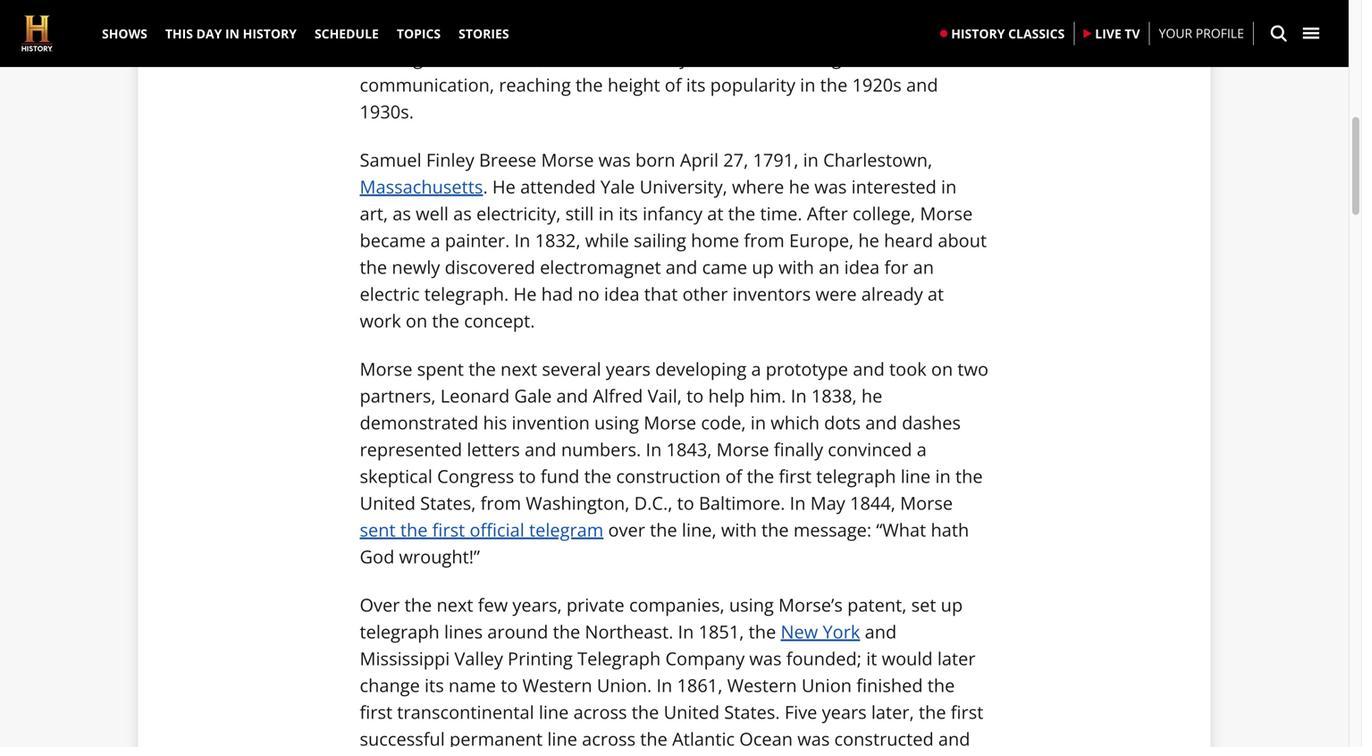 Task type: describe. For each thing, give the bounding box(es) containing it.
the left atlantic
[[641, 727, 668, 748]]

using inside over the next few years, private companies, using morse's patent, set up telegraph lines around the northeast. in 1851, the
[[730, 593, 774, 618]]

morse's
[[779, 593, 843, 618]]

reaching
[[499, 73, 571, 97]]

over inside over the line, with the message: "what hath god wrought!"
[[609, 518, 646, 542]]

a right topics
[[449, 19, 459, 43]]

spent
[[417, 357, 464, 381]]

1930s.
[[360, 99, 414, 124]]

morse inside . he attended yale university, where he was interested in art, as well as electricity, still in its infancy at the time. after college, morse became a painter. in 1832, while sailing home from europe, he heard about the newly discovered electromagnet and came up with an idea for an electric telegraph. he had no idea that other inventors were already at work on the concept.
[[921, 201, 973, 226]]

in right still
[[599, 201, 614, 226]]

after
[[807, 201, 848, 226]]

0 horizontal spatial at
[[708, 201, 724, 226]]

device
[[464, 19, 517, 43]]

telegraph inside over the next few years, private companies, using morse's patent, set up telegraph lines around the northeast. in 1851, the
[[360, 620, 440, 644]]

inventors
[[733, 282, 811, 306]]

of inside morse spent the next several years developing a prototype and took on two partners, leonard gale and alfred vail, to help him. in 1838, he demonstrated his invention using morse code, in which dots and dashes represented letters and numbers. in 1843, morse finally convinced a skeptical congress to fund the construction of the first telegraph line in the united states, from washington, d.c., to baltimore. in may 1844, morse sent the first official telegram
[[726, 464, 743, 489]]

god
[[360, 545, 395, 569]]

topics
[[397, 25, 441, 42]]

in up construction
[[646, 437, 662, 462]]

charlestown,
[[824, 148, 933, 172]]

private
[[567, 593, 625, 618]]

would inside and mississippi valley printing telegraph company was founded; it would later change its name to western union. in 1861, western union finished the first transcontinental line across the united states. five years later, the first successful permanent line across the atlantic ocean was constructed
[[882, 647, 933, 671]]

your
[[1160, 25, 1193, 42]]

united inside morse spent the next several years developing a prototype and took on two partners, leonard gale and alfred vail, to help him. in 1838, he demonstrated his invention using morse code, in which dots and dashes represented letters and numbers. in 1843, morse finally convinced a skeptical congress to fund the construction of the first telegraph line in the united states, from washington, d.c., to baltimore. in may 1844, morse sent the first official telegram
[[360, 491, 416, 516]]

well
[[416, 201, 449, 226]]

was down five
[[798, 727, 830, 748]]

the down numbers.
[[584, 464, 612, 489]]

dashes
[[902, 411, 961, 435]]

other
[[683, 282, 728, 306]]

the down d.c.,
[[650, 518, 678, 542]]

in inside . he attended yale university, where he was interested in art, as well as electricity, still in its infancy at the time. after college, morse became a painter. in 1832, while sailing home from europe, he heard about the newly discovered electromagnet and came up with an idea for an electric telegraph. he had no idea that other inventors were already at work on the concept.
[[515, 228, 531, 253]]

your profile link
[[1160, 24, 1245, 43]]

0 vertical spatial he
[[789, 174, 810, 199]]

first down finally
[[779, 464, 812, 489]]

the down union.
[[632, 700, 659, 725]]

attended
[[521, 174, 596, 199]]

founded;
[[787, 647, 862, 671]]

1861,
[[677, 673, 723, 698]]

with inside . he attended yale university, where he was interested in art, as well as electricity, still in its infancy at the time. after college, morse became a painter. in 1832, while sailing home from europe, he heard about the newly discovered electromagnet and came up with an idea for an electric telegraph. he had no idea that other inventors were already at work on the concept.
[[779, 255, 815, 280]]

open menu image
[[1303, 25, 1321, 42]]

1 an from the left
[[819, 255, 840, 280]]

became
[[360, 228, 426, 253]]

company
[[666, 647, 745, 671]]

were
[[816, 282, 857, 306]]

came
[[703, 255, 748, 280]]

construction
[[617, 464, 721, 489]]

first down later
[[951, 700, 984, 725]]

in down him.
[[751, 411, 766, 435]]

the down later
[[928, 673, 955, 698]]

in right day
[[225, 25, 240, 42]]

1844,
[[850, 491, 896, 516]]

lines
[[444, 620, 483, 644]]

morse down vail,
[[644, 411, 697, 435]]

2 an from the left
[[914, 255, 934, 280]]

ocean
[[740, 727, 793, 748]]

university,
[[640, 174, 728, 199]]

him.
[[750, 384, 787, 408]]

1843,
[[667, 437, 712, 462]]

massachusetts link
[[360, 174, 483, 199]]

topics link
[[388, 0, 450, 67]]

transmit
[[786, 19, 856, 43]]

college,
[[853, 201, 916, 226]]

already
[[862, 282, 924, 306]]

art,
[[360, 201, 388, 226]]

letters
[[467, 437, 520, 462]]

leonard
[[441, 384, 510, 408]]

from inside morse spent the next several years developing a prototype and took on two partners, leonard gale and alfred vail, to help him. in 1838, he demonstrated his invention using morse code, in which dots and dashes represented letters and numbers. in 1843, morse finally convinced a skeptical congress to fund the construction of the first telegraph line in the united states, from washington, d.c., to baltimore. in may 1844, morse sent the first official telegram
[[481, 491, 521, 516]]

a down dashes
[[917, 437, 927, 462]]

. the telegraph, a device which used electric impulses to transmit encoded messages over a wire, would eventually revolutionize long-distance communication, reaching the height of its popularity in the 1920s and 1930s.
[[360, 0, 967, 124]]

states.
[[725, 700, 780, 725]]

impulses
[[685, 19, 759, 43]]

its inside . the telegraph, a device which used electric impulses to transmit encoded messages over a wire, would eventually revolutionize long-distance communication, reaching the height of its popularity in the 1920s and 1930s.
[[687, 73, 706, 97]]

next inside morse spent the next several years developing a prototype and took on two partners, leonard gale and alfred vail, to help him. in 1838, he demonstrated his invention using morse code, in which dots and dashes represented letters and numbers. in 1843, morse finally convinced a skeptical congress to fund the construction of the first telegraph line in the united states, from washington, d.c., to baltimore. in may 1844, morse sent the first official telegram
[[501, 357, 538, 381]]

1 vertical spatial line
[[539, 700, 569, 725]]

and left took
[[853, 357, 885, 381]]

was down new
[[750, 647, 782, 671]]

name
[[449, 673, 496, 698]]

the down telegraph.
[[432, 309, 460, 333]]

1 vertical spatial he
[[514, 282, 537, 306]]

to inside and mississippi valley printing telegraph company was founded; it would later change its name to western union. in 1861, western union finished the first transcontinental line across the united states. five years later, the first successful permanent line across the atlantic ocean was constructed
[[501, 673, 518, 698]]

electromagnet
[[540, 255, 661, 280]]

wire,
[[503, 46, 543, 70]]

in right interested at the top
[[942, 174, 957, 199]]

messages
[[360, 46, 442, 70]]

demonstrated
[[360, 411, 479, 435]]

telegram
[[529, 518, 604, 542]]

the up the hath
[[956, 464, 983, 489]]

next inside over the next few years, private companies, using morse's patent, set up telegraph lines around the northeast. in 1851, the
[[437, 593, 474, 618]]

0 vertical spatial he
[[493, 174, 516, 199]]

over inside . the telegraph, a device which used electric impulses to transmit encoded messages over a wire, would eventually revolutionize long-distance communication, reaching the height of its popularity in the 1920s and 1930s.
[[446, 46, 483, 70]]

telegraph inside morse spent the next several years developing a prototype and took on two partners, leonard gale and alfred vail, to help him. in 1838, he demonstrated his invention using morse code, in which dots and dashes represented letters and numbers. in 1843, morse finally convinced a skeptical congress to fund the construction of the first telegraph line in the united states, from washington, d.c., to baltimore. in may 1844, morse sent the first official telegram
[[817, 464, 897, 489]]

hath
[[931, 518, 970, 542]]

morse spent the next several years developing a prototype and took on two partners, leonard gale and alfred vail, to help him. in 1838, he demonstrated his invention using morse code, in which dots and dashes represented letters and numbers. in 1843, morse finally convinced a skeptical congress to fund the construction of the first telegraph line in the united states, from washington, d.c., to baltimore. in may 1844, morse sent the first official telegram
[[360, 357, 989, 542]]

first down states,
[[433, 518, 465, 542]]

years inside and mississippi valley printing telegraph company was founded; it would later change its name to western union. in 1861, western union finished the first transcontinental line across the united states. five years later, the first successful permanent line across the atlantic ocean was constructed
[[822, 700, 867, 725]]

prototype
[[766, 357, 849, 381]]

was inside . he attended yale university, where he was interested in art, as well as electricity, still in its infancy at the time. after college, morse became a painter. in 1832, while sailing home from europe, he heard about the newly discovered electromagnet and came up with an idea for an electric telegraph. he had no idea that other inventors were already at work on the concept.
[[815, 174, 847, 199]]

mississippi
[[360, 647, 450, 671]]

in down prototype
[[791, 384, 807, 408]]

painter.
[[445, 228, 510, 253]]

to inside . the telegraph, a device which used electric impulses to transmit encoded messages over a wire, would eventually revolutionize long-distance communication, reaching the height of its popularity in the 1920s and 1930s.
[[764, 19, 781, 43]]

d.c.,
[[635, 491, 673, 516]]

morse inside samuel finley breese morse was born april 27, 1791, in charlestown, massachusetts
[[541, 148, 594, 172]]

0 vertical spatial across
[[574, 700, 627, 725]]

over the next few years, private companies, using morse's patent, set up telegraph lines around the northeast. in 1851, the
[[360, 593, 963, 644]]

successful
[[360, 727, 445, 748]]

this
[[165, 25, 193, 42]]

2 vertical spatial line
[[548, 727, 578, 748]]

still
[[566, 201, 594, 226]]

a up him.
[[752, 357, 762, 381]]

united inside and mississippi valley printing telegraph company was founded; it would later change its name to western union. in 1861, western union finished the first transcontinental line across the united states. five years later, the first successful permanent line across the atlantic ocean was constructed
[[664, 700, 720, 725]]

took
[[890, 357, 927, 381]]

27,
[[724, 148, 749, 172]]

and down the invention
[[525, 437, 557, 462]]

to down developing
[[687, 384, 704, 408]]

1851,
[[699, 620, 744, 644]]

home
[[691, 228, 740, 253]]

later,
[[872, 700, 915, 725]]

profile
[[1196, 25, 1245, 42]]

numbers.
[[561, 437, 641, 462]]

was inside samuel finley breese morse was born april 27, 1791, in charlestown, massachusetts
[[599, 148, 631, 172]]

northeast.
[[585, 620, 674, 644]]

stories
[[459, 25, 509, 42]]

partners,
[[360, 384, 436, 408]]

interested
[[852, 174, 937, 199]]

1 vertical spatial he
[[859, 228, 880, 253]]

states,
[[420, 491, 476, 516]]

which inside morse spent the next several years developing a prototype and took on two partners, leonard gale and alfred vail, to help him. in 1838, he demonstrated his invention using morse code, in which dots and dashes represented letters and numbers. in 1843, morse finally convinced a skeptical congress to fund the construction of the first telegraph line in the united states, from washington, d.c., to baltimore. in may 1844, morse sent the first official telegram
[[771, 411, 820, 435]]

over the line, with the message: "what hath god wrought!"
[[360, 518, 970, 569]]

massachusetts
[[360, 174, 483, 199]]

to up line,
[[678, 491, 695, 516]]

invention
[[512, 411, 590, 435]]

five
[[785, 700, 818, 725]]

up inside over the next few years, private companies, using morse's patent, set up telegraph lines around the northeast. in 1851, the
[[941, 593, 963, 618]]

about
[[938, 228, 987, 253]]

electricity,
[[477, 201, 561, 226]]

line,
[[682, 518, 717, 542]]

the up leonard
[[469, 357, 496, 381]]

patent,
[[848, 593, 907, 618]]

the right "later,"
[[919, 700, 947, 725]]



Task type: vqa. For each thing, say whether or not it's contained in the screenshot.
"Over" within the Over the next few years, private companies, using Morse's patent, set up telegraph lines around the Northeast. In 1851, the
no



Task type: locate. For each thing, give the bounding box(es) containing it.
up inside . he attended yale university, where he was interested in art, as well as electricity, still in its infancy at the time. after college, morse became a painter. in 1832, while sailing home from europe, he heard about the newly discovered electromagnet and came up with an idea for an electric telegraph. he had no idea that other inventors were already at work on the concept.
[[752, 255, 774, 280]]

communication,
[[360, 73, 495, 97]]

represented
[[360, 437, 462, 462]]

telegraph
[[817, 464, 897, 489], [360, 620, 440, 644]]

in left may at right bottom
[[790, 491, 806, 516]]

concept.
[[464, 309, 535, 333]]

0 vertical spatial .
[[927, 0, 932, 17]]

1 horizontal spatial years
[[822, 700, 867, 725]]

0 vertical spatial would
[[548, 46, 599, 70]]

1 vertical spatial united
[[664, 700, 720, 725]]

which up finally
[[771, 411, 820, 435]]

in down electricity,
[[515, 228, 531, 253]]

1 horizontal spatial telegraph
[[817, 464, 897, 489]]

in down companies,
[[678, 620, 694, 644]]

and inside . the telegraph, a device which used electric impulses to transmit encoded messages over a wire, would eventually revolutionize long-distance communication, reaching the height of its popularity in the 1920s and 1930s.
[[907, 73, 939, 97]]

and inside and mississippi valley printing telegraph company was founded; it would later change its name to western union. in 1861, western union finished the first transcontinental line across the united states. five years later, the first successful permanent line across the atlantic ocean was constructed
[[865, 620, 897, 644]]

telegraph down convinced
[[817, 464, 897, 489]]

fund
[[541, 464, 580, 489]]

line right permanent
[[548, 727, 578, 748]]

using up the "1851,"
[[730, 593, 774, 618]]

0 horizontal spatial of
[[665, 73, 682, 97]]

with inside over the line, with the message: "what hath god wrought!"
[[722, 518, 757, 542]]

from inside . he attended yale university, where he was interested in art, as well as electricity, still in its infancy at the time. after college, morse became a painter. in 1832, while sailing home from europe, he heard about the newly discovered electromagnet and came up with an idea for an electric telegraph. he had no idea that other inventors were already at work on the concept.
[[744, 228, 785, 253]]

in left 1861,
[[657, 673, 673, 698]]

0 horizontal spatial .
[[483, 174, 488, 199]]

2 as from the left
[[454, 201, 472, 226]]

1 horizontal spatial an
[[914, 255, 934, 280]]

using inside morse spent the next several years developing a prototype and took on two partners, leonard gale and alfred vail, to help him. in 1838, he demonstrated his invention using morse code, in which dots and dashes represented letters and numbers. in 1843, morse finally convinced a skeptical congress to fund the construction of the first telegraph line in the united states, from washington, d.c., to baltimore. in may 1844, morse sent the first official telegram
[[595, 411, 639, 435]]

from up official on the bottom left of page
[[481, 491, 521, 516]]

an up were
[[819, 255, 840, 280]]

in right 1791,
[[804, 148, 819, 172]]

0 horizontal spatial an
[[819, 255, 840, 280]]

. he attended yale university, where he was interested in art, as well as electricity, still in its infancy at the time. after college, morse became a painter. in 1832, while sailing home from europe, he heard about the newly discovered electromagnet and came up with an idea for an electric telegraph. he had no idea that other inventors were already at work on the concept.
[[360, 174, 987, 333]]

finally
[[774, 437, 824, 462]]

its inside and mississippi valley printing telegraph company was founded; it would later change its name to western union. in 1861, western union finished the first transcontinental line across the united states. five years later, the first successful permanent line across the atlantic ocean was constructed
[[425, 673, 444, 698]]

in up the hath
[[936, 464, 951, 489]]

and down several
[[557, 384, 589, 408]]

morse down code,
[[717, 437, 770, 462]]

he inside morse spent the next several years developing a prototype and took on two partners, leonard gale and alfred vail, to help him. in 1838, he demonstrated his invention using morse code, in which dots and dashes represented letters and numbers. in 1843, morse finally convinced a skeptical congress to fund the construction of the first telegraph line in the united states, from washington, d.c., to baltimore. in may 1844, morse sent the first official telegram
[[862, 384, 883, 408]]

western up states.
[[728, 673, 797, 698]]

history classics
[[952, 25, 1065, 42]]

"what
[[877, 518, 927, 542]]

1 as from the left
[[393, 201, 411, 226]]

was up 'yale'
[[599, 148, 631, 172]]

skeptical
[[360, 464, 433, 489]]

1 vertical spatial electric
[[360, 282, 420, 306]]

the right "over"
[[405, 593, 432, 618]]

1 horizontal spatial united
[[664, 700, 720, 725]]

this day in history link
[[156, 0, 306, 67]]

samuel
[[360, 148, 422, 172]]

2 vertical spatial he
[[862, 384, 883, 408]]

years
[[606, 357, 651, 381], [822, 700, 867, 725]]

years,
[[513, 593, 562, 618]]

breese
[[479, 148, 537, 172]]

message:
[[794, 518, 872, 542]]

0 vertical spatial up
[[752, 255, 774, 280]]

which up wire,
[[521, 19, 570, 43]]

and right 1920s
[[907, 73, 939, 97]]

0 horizontal spatial its
[[425, 673, 444, 698]]

0 horizontal spatial as
[[393, 201, 411, 226]]

would inside . the telegraph, a device which used electric impulses to transmit encoded messages over a wire, would eventually revolutionize long-distance communication, reaching the height of its popularity in the 1920s and 1930s.
[[548, 46, 599, 70]]

line inside morse spent the next several years developing a prototype and took on two partners, leonard gale and alfred vail, to help him. in 1838, he demonstrated his invention using morse code, in which dots and dashes represented letters and numbers. in 1843, morse finally convinced a skeptical congress to fund the construction of the first telegraph line in the united states, from washington, d.c., to baltimore. in may 1844, morse sent the first official telegram
[[901, 464, 931, 489]]

idea right no
[[604, 282, 640, 306]]

an right for at the right top of page
[[914, 255, 934, 280]]

with
[[779, 255, 815, 280], [722, 518, 757, 542]]

using down alfred
[[595, 411, 639, 435]]

1 horizontal spatial electric
[[620, 19, 680, 43]]

0 vertical spatial line
[[901, 464, 931, 489]]

morse up partners,
[[360, 357, 413, 381]]

had
[[542, 282, 573, 306]]

over
[[360, 593, 400, 618]]

1 vertical spatial of
[[726, 464, 743, 489]]

0 vertical spatial next
[[501, 357, 538, 381]]

1 western from the left
[[523, 673, 593, 698]]

at
[[708, 201, 724, 226], [928, 282, 945, 306]]

classics
[[1009, 25, 1065, 42]]

. inside . the telegraph, a device which used electric impulses to transmit encoded messages over a wire, would eventually revolutionize long-distance communication, reaching the height of its popularity in the 1920s and 1930s.
[[927, 0, 932, 17]]

1 vertical spatial on
[[932, 357, 953, 381]]

united down 'skeptical'
[[360, 491, 416, 516]]

0 horizontal spatial next
[[437, 593, 474, 618]]

electric up work
[[360, 282, 420, 306]]

0 vertical spatial from
[[744, 228, 785, 253]]

history down the
[[952, 25, 1006, 42]]

1 vertical spatial next
[[437, 593, 474, 618]]

as
[[393, 201, 411, 226], [454, 201, 472, 226]]

1 vertical spatial which
[[771, 411, 820, 435]]

1 horizontal spatial history
[[952, 25, 1006, 42]]

new york
[[781, 620, 861, 644]]

. left the
[[927, 0, 932, 17]]

the up printing
[[553, 620, 581, 644]]

live tv
[[1096, 25, 1141, 42]]

for
[[885, 255, 909, 280]]

0 vertical spatial electric
[[620, 19, 680, 43]]

1 vertical spatial would
[[882, 647, 933, 671]]

height
[[608, 73, 661, 97]]

your profile
[[1160, 25, 1245, 42]]

to
[[764, 19, 781, 43], [687, 384, 704, 408], [519, 464, 536, 489], [678, 491, 695, 516], [501, 673, 518, 698]]

1 vertical spatial telegraph
[[360, 620, 440, 644]]

1 vertical spatial over
[[609, 518, 646, 542]]

a
[[449, 19, 459, 43], [488, 46, 498, 70], [431, 228, 441, 253], [752, 357, 762, 381], [917, 437, 927, 462]]

a inside . he attended yale university, where he was interested in art, as well as electricity, still in its infancy at the time. after college, morse became a painter. in 1832, while sailing home from europe, he heard about the newly discovered electromagnet and came up with an idea for an electric telegraph. he had no idea that other inventors were already at work on the concept.
[[431, 228, 441, 253]]

day
[[196, 25, 222, 42]]

at up home
[[708, 201, 724, 226]]

in down long-
[[801, 73, 816, 97]]

1 horizontal spatial .
[[927, 0, 932, 17]]

the down 'baltimore.' at bottom right
[[762, 518, 789, 542]]

he down college,
[[859, 228, 880, 253]]

was up after
[[815, 174, 847, 199]]

its down eventually
[[687, 73, 706, 97]]

long-
[[806, 46, 848, 70]]

0 horizontal spatial which
[[521, 19, 570, 43]]

0 horizontal spatial western
[[523, 673, 593, 698]]

and inside . he attended yale university, where he was interested in art, as well as electricity, still in its infancy at the time. after college, morse became a painter. in 1832, while sailing home from europe, he heard about the newly discovered electromagnet and came up with an idea for an electric telegraph. he had no idea that other inventors were already at work on the concept.
[[666, 255, 698, 280]]

code,
[[701, 411, 746, 435]]

where
[[732, 174, 785, 199]]

in inside and mississippi valley printing telegraph company was founded; it would later change its name to western union. in 1861, western union finished the first transcontinental line across the united states. five years later, the first successful permanent line across the atlantic ocean was constructed
[[657, 673, 673, 698]]

2 vertical spatial its
[[425, 673, 444, 698]]

1838,
[[812, 384, 857, 408]]

0 vertical spatial which
[[521, 19, 570, 43]]

1 vertical spatial with
[[722, 518, 757, 542]]

the down where
[[729, 201, 756, 226]]

its down 'yale'
[[619, 201, 638, 226]]

0 vertical spatial using
[[595, 411, 639, 435]]

0 vertical spatial united
[[360, 491, 416, 516]]

a down stories
[[488, 46, 498, 70]]

two
[[958, 357, 989, 381]]

line down printing
[[539, 700, 569, 725]]

shows link
[[93, 0, 156, 67]]

history logo image
[[21, 16, 53, 51]]

1 vertical spatial .
[[483, 174, 488, 199]]

1 horizontal spatial its
[[619, 201, 638, 226]]

on inside . he attended yale university, where he was interested in art, as well as electricity, still in its infancy at the time. after college, morse became a painter. in 1832, while sailing home from europe, he heard about the newly discovered electromagnet and came up with an idea for an electric telegraph. he had no idea that other inventors were already at work on the concept.
[[406, 309, 428, 333]]

first down change
[[360, 700, 393, 725]]

live
[[1096, 25, 1122, 42]]

electric inside . the telegraph, a device which used electric impulses to transmit encoded messages over a wire, would eventually revolutionize long-distance communication, reaching the height of its popularity in the 1920s and 1930s.
[[620, 19, 680, 43]]

2 western from the left
[[728, 673, 797, 698]]

he down breese
[[493, 174, 516, 199]]

the up 'baltimore.' at bottom right
[[747, 464, 775, 489]]

of down eventually
[[665, 73, 682, 97]]

history
[[952, 25, 1006, 42], [243, 25, 297, 42]]

next up gale
[[501, 357, 538, 381]]

0 horizontal spatial history
[[243, 25, 297, 42]]

with down 'baltimore.' at bottom right
[[722, 518, 757, 542]]

distance
[[848, 46, 918, 70]]

0 vertical spatial idea
[[845, 255, 880, 280]]

finley
[[426, 148, 475, 172]]

at right already
[[928, 282, 945, 306]]

heard
[[885, 228, 934, 253]]

later
[[938, 647, 976, 671]]

0 vertical spatial of
[[665, 73, 682, 97]]

1 horizontal spatial from
[[744, 228, 785, 253]]

from down time.
[[744, 228, 785, 253]]

1 horizontal spatial of
[[726, 464, 743, 489]]

and down patent,
[[865, 620, 897, 644]]

in inside . the telegraph, a device which used electric impulses to transmit encoded messages over a wire, would eventually revolutionize long-distance communication, reaching the height of its popularity in the 1920s and 1930s.
[[801, 73, 816, 97]]

to left fund
[[519, 464, 536, 489]]

history inside 'link'
[[952, 25, 1006, 42]]

would down used
[[548, 46, 599, 70]]

work
[[360, 309, 401, 333]]

. for the
[[927, 0, 932, 17]]

1 horizontal spatial on
[[932, 357, 953, 381]]

up
[[752, 255, 774, 280], [941, 593, 963, 618]]

0 horizontal spatial over
[[446, 46, 483, 70]]

telegraph up mississippi on the left bottom of page
[[360, 620, 440, 644]]

as right well
[[454, 201, 472, 226]]

revolutionize
[[693, 46, 801, 70]]

which
[[521, 19, 570, 43], [771, 411, 820, 435]]

the left new
[[749, 620, 776, 644]]

0 horizontal spatial from
[[481, 491, 521, 516]]

0 horizontal spatial telegraph
[[360, 620, 440, 644]]

history right day
[[243, 25, 297, 42]]

. down breese
[[483, 174, 488, 199]]

sent the first official telegram link
[[360, 518, 604, 542]]

discovered
[[445, 255, 536, 280]]

1 horizontal spatial would
[[882, 647, 933, 671]]

and up convinced
[[866, 411, 898, 435]]

0 vertical spatial its
[[687, 73, 706, 97]]

2 horizontal spatial its
[[687, 73, 706, 97]]

while
[[585, 228, 629, 253]]

telegraph.
[[425, 282, 509, 306]]

as right art,
[[393, 201, 411, 226]]

the right sent
[[400, 518, 428, 542]]

1 vertical spatial across
[[582, 727, 636, 748]]

electric up eventually
[[620, 19, 680, 43]]

schedule
[[315, 25, 379, 42]]

in inside over the next few years, private companies, using morse's patent, set up telegraph lines around the northeast. in 1851, the
[[678, 620, 694, 644]]

telegraph,
[[360, 19, 444, 43]]

live tv link
[[1075, 9, 1150, 58]]

1 horizontal spatial which
[[771, 411, 820, 435]]

popularity
[[711, 73, 796, 97]]

0 vertical spatial over
[[446, 46, 483, 70]]

0 horizontal spatial with
[[722, 518, 757, 542]]

idea left for at the right top of page
[[845, 255, 880, 280]]

on inside morse spent the next several years developing a prototype and took on two partners, leonard gale and alfred vail, to help him. in 1838, he demonstrated his invention using morse code, in which dots and dashes represented letters and numbers. in 1843, morse finally convinced a skeptical congress to fund the construction of the first telegraph line in the united states, from washington, d.c., to baltimore. in may 1844, morse sent the first official telegram
[[932, 357, 953, 381]]

time.
[[761, 201, 803, 226]]

1 vertical spatial years
[[822, 700, 867, 725]]

which inside . the telegraph, a device which used electric impulses to transmit encoded messages over a wire, would eventually revolutionize long-distance communication, reaching the height of its popularity in the 1920s and 1930s.
[[521, 19, 570, 43]]

1 vertical spatial at
[[928, 282, 945, 306]]

. inside . he attended yale university, where he was interested in art, as well as electricity, still in its infancy at the time. after college, morse became a painter. in 1832, while sailing home from europe, he heard about the newly discovered electromagnet and came up with an idea for an electric telegraph. he had no idea that other inventors were already at work on the concept.
[[483, 174, 488, 199]]

in inside samuel finley breese morse was born april 27, 1791, in charlestown, massachusetts
[[804, 148, 819, 172]]

a down well
[[431, 228, 441, 253]]

vail,
[[648, 384, 682, 408]]

the left "height" on the top left
[[576, 73, 603, 97]]

1 horizontal spatial over
[[609, 518, 646, 542]]

0 horizontal spatial electric
[[360, 282, 420, 306]]

0 vertical spatial at
[[708, 201, 724, 226]]

change
[[360, 673, 420, 698]]

years up alfred
[[606, 357, 651, 381]]

years inside morse spent the next several years developing a prototype and took on two partners, leonard gale and alfred vail, to help him. in 1838, he demonstrated his invention using morse code, in which dots and dashes represented letters and numbers. in 1843, morse finally convinced a skeptical congress to fund the construction of the first telegraph line in the united states, from washington, d.c., to baltimore. in may 1844, morse sent the first official telegram
[[606, 357, 651, 381]]

1 vertical spatial idea
[[604, 282, 640, 306]]

0 horizontal spatial idea
[[604, 282, 640, 306]]

york
[[823, 620, 861, 644]]

morse up the about
[[921, 201, 973, 226]]

with up inventors in the right top of the page
[[779, 255, 815, 280]]

union.
[[597, 673, 652, 698]]

0 vertical spatial with
[[779, 255, 815, 280]]

on right work
[[406, 309, 428, 333]]

0 horizontal spatial united
[[360, 491, 416, 516]]

over down d.c.,
[[609, 518, 646, 542]]

to up 'revolutionize'
[[764, 19, 781, 43]]

next up lines
[[437, 593, 474, 618]]

convinced
[[828, 437, 913, 462]]

1 horizontal spatial with
[[779, 255, 815, 280]]

its inside . he attended yale university, where he was interested in art, as well as electricity, still in its infancy at the time. after college, morse became a painter. in 1832, while sailing home from europe, he heard about the newly discovered electromagnet and came up with an idea for an electric telegraph. he had no idea that other inventors were already at work on the concept.
[[619, 201, 638, 226]]

april
[[680, 148, 719, 172]]

0 horizontal spatial on
[[406, 309, 428, 333]]

1 vertical spatial using
[[730, 593, 774, 618]]

and up that
[[666, 255, 698, 280]]

up right 'set'
[[941, 593, 963, 618]]

electric inside . he attended yale university, where he was interested in art, as well as electricity, still in its infancy at the time. after college, morse became a painter. in 1832, while sailing home from europe, he heard about the newly discovered electromagnet and came up with an idea for an electric telegraph. he had no idea that other inventors were already at work on the concept.
[[360, 282, 420, 306]]

1 horizontal spatial next
[[501, 357, 538, 381]]

1 horizontal spatial western
[[728, 673, 797, 698]]

0 horizontal spatial would
[[548, 46, 599, 70]]

stories link
[[450, 0, 518, 67]]

0 horizontal spatial up
[[752, 255, 774, 280]]

alfred
[[593, 384, 643, 408]]

of
[[665, 73, 682, 97], [726, 464, 743, 489]]

the down became
[[360, 255, 387, 280]]

0 vertical spatial on
[[406, 309, 428, 333]]

1 vertical spatial from
[[481, 491, 521, 516]]

1 vertical spatial up
[[941, 593, 963, 618]]

1 horizontal spatial using
[[730, 593, 774, 618]]

few
[[478, 593, 508, 618]]

to right name
[[501, 673, 518, 698]]

on left two
[[932, 357, 953, 381]]

1 horizontal spatial idea
[[845, 255, 880, 280]]

the down long-
[[821, 73, 848, 97]]

his
[[483, 411, 507, 435]]

shows
[[102, 25, 147, 42]]

. for he
[[483, 174, 488, 199]]

1 horizontal spatial as
[[454, 201, 472, 226]]

official
[[470, 518, 525, 542]]

morse up attended
[[541, 148, 594, 172]]

morse up the hath
[[901, 491, 953, 516]]

across
[[574, 700, 627, 725], [582, 727, 636, 748]]

the
[[937, 0, 967, 17]]

of inside . the telegraph, a device which used electric impulses to transmit encoded messages over a wire, would eventually revolutionize long-distance communication, reaching the height of its popularity in the 1920s and 1930s.
[[665, 73, 682, 97]]

1 horizontal spatial at
[[928, 282, 945, 306]]

western down printing
[[523, 673, 593, 698]]

baltimore.
[[699, 491, 786, 516]]

several
[[542, 357, 602, 381]]

1 horizontal spatial up
[[941, 593, 963, 618]]

he
[[493, 174, 516, 199], [514, 282, 537, 306]]

0 vertical spatial years
[[606, 357, 651, 381]]

may
[[811, 491, 846, 516]]

0 horizontal spatial years
[[606, 357, 651, 381]]

union
[[802, 673, 852, 698]]

1 vertical spatial its
[[619, 201, 638, 226]]

morse
[[541, 148, 594, 172], [921, 201, 973, 226], [360, 357, 413, 381], [644, 411, 697, 435], [717, 437, 770, 462], [901, 491, 953, 516]]

years down the union
[[822, 700, 867, 725]]

he right 1838,
[[862, 384, 883, 408]]

up up inventors in the right top of the page
[[752, 255, 774, 280]]

its left name
[[425, 673, 444, 698]]

0 horizontal spatial using
[[595, 411, 639, 435]]

0 vertical spatial telegraph
[[817, 464, 897, 489]]

would up finished
[[882, 647, 933, 671]]



